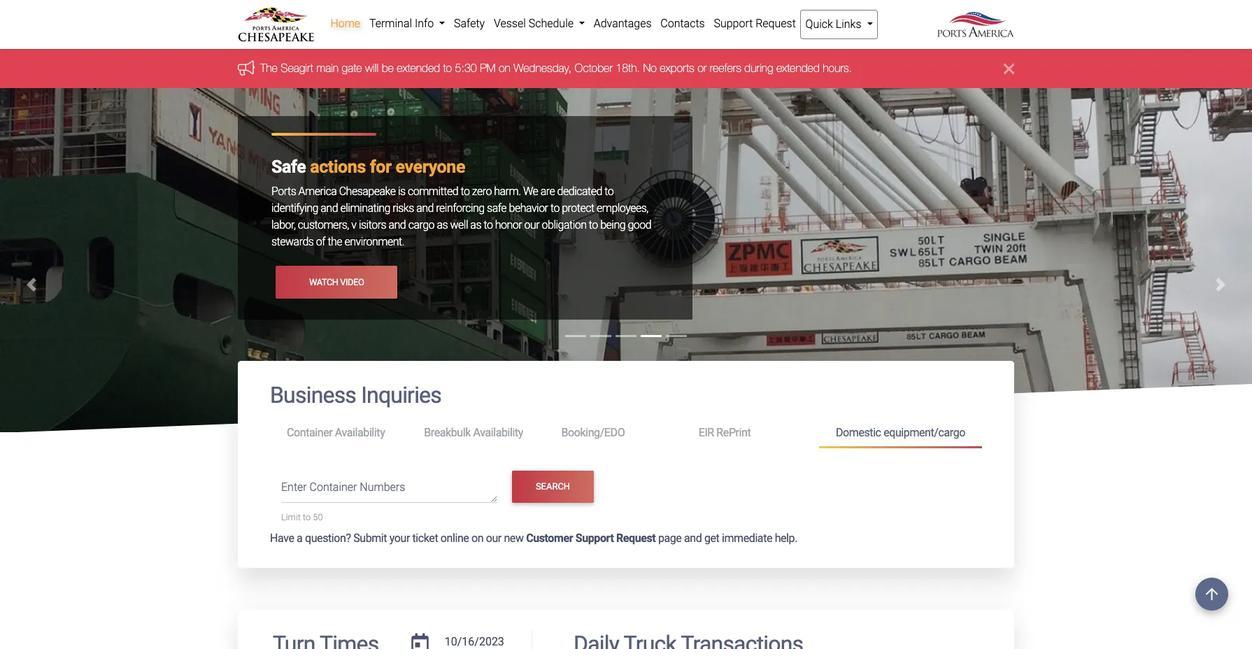 Task type: vqa. For each thing, say whether or not it's contained in the screenshot.
to
yes



Task type: locate. For each thing, give the bounding box(es) containing it.
domestic equipment/cargo link
[[819, 420, 982, 448]]

reinforcing
[[436, 202, 485, 215]]

0 vertical spatial our
[[524, 219, 539, 232]]

support inside business inquiries main content
[[575, 531, 614, 545]]

limit to 50
[[281, 512, 323, 523]]

contacts
[[660, 17, 705, 30]]

container availability link
[[270, 420, 407, 446]]

request left 'quick'
[[756, 17, 796, 30]]

0 horizontal spatial on
[[471, 531, 483, 545]]

america
[[298, 185, 337, 198]]

to left 5:30
[[443, 62, 452, 74]]

terminal info
[[369, 17, 437, 30]]

chesapeake
[[339, 185, 396, 198]]

inquiries
[[361, 382, 441, 409]]

extended right be
[[397, 62, 440, 74]]

our inside business inquiries main content
[[486, 531, 501, 545]]

0 vertical spatial container
[[287, 426, 332, 439]]

availability for container availability
[[335, 426, 385, 439]]

to left 50
[[303, 512, 311, 523]]

our
[[524, 219, 539, 232], [486, 531, 501, 545]]

our down the behavior
[[524, 219, 539, 232]]

on right the pm
[[499, 62, 511, 74]]

domestic
[[836, 426, 881, 439]]

availability right breakbulk
[[473, 426, 523, 439]]

business inquiries
[[270, 382, 441, 409]]

to inside alert
[[443, 62, 452, 74]]

eir
[[699, 426, 714, 439]]

to up employees,
[[604, 185, 614, 198]]

home link
[[326, 10, 365, 38]]

terminal info link
[[365, 10, 449, 38]]

to down are
[[550, 202, 559, 215]]

and up customers,
[[321, 202, 338, 215]]

vessel schedule
[[494, 17, 576, 30]]

0 horizontal spatial as
[[437, 219, 448, 232]]

request inside 'link'
[[756, 17, 796, 30]]

0 horizontal spatial support
[[575, 531, 614, 545]]

0 horizontal spatial extended
[[397, 62, 440, 74]]

support up the reefers
[[714, 17, 753, 30]]

1 as from the left
[[437, 219, 448, 232]]

business inquiries main content
[[227, 361, 1025, 649]]

1 horizontal spatial on
[[499, 62, 511, 74]]

and
[[321, 202, 338, 215], [416, 202, 434, 215], [389, 219, 406, 232], [684, 531, 702, 545]]

0 vertical spatial support
[[714, 17, 753, 30]]

our left new
[[486, 531, 501, 545]]

safety
[[454, 17, 485, 30]]

on inside alert
[[499, 62, 511, 74]]

None text field
[[439, 631, 509, 649]]

wednesday,
[[514, 62, 572, 74]]

schedule
[[529, 17, 574, 30]]

5:30
[[455, 62, 477, 74]]

1 horizontal spatial availability
[[473, 426, 523, 439]]

behavior
[[509, 202, 548, 215]]

container
[[287, 426, 332, 439], [310, 481, 357, 494]]

eliminating
[[340, 202, 390, 215]]

business
[[270, 382, 356, 409]]

booking/edo link
[[545, 420, 682, 446]]

1 vertical spatial on
[[471, 531, 483, 545]]

watch video
[[309, 277, 364, 287]]

1 horizontal spatial our
[[524, 219, 539, 232]]

seagirt
[[281, 62, 313, 74]]

1 horizontal spatial extended
[[776, 62, 820, 74]]

0 horizontal spatial request
[[616, 531, 656, 545]]

terminal
[[369, 17, 412, 30]]

will
[[365, 62, 379, 74]]

on inside business inquiries main content
[[471, 531, 483, 545]]

0 horizontal spatial availability
[[335, 426, 385, 439]]

1 horizontal spatial request
[[756, 17, 796, 30]]

video
[[340, 277, 364, 287]]

none text field inside business inquiries main content
[[439, 631, 509, 649]]

1 vertical spatial container
[[310, 481, 357, 494]]

safe
[[487, 202, 506, 215]]

on right online
[[471, 531, 483, 545]]

2 as from the left
[[470, 219, 481, 232]]

v
[[351, 219, 356, 232]]

customers,
[[298, 219, 349, 232]]

breakbulk
[[424, 426, 471, 439]]

support right customer at the bottom of page
[[575, 531, 614, 545]]

gate
[[342, 62, 362, 74]]

are
[[540, 185, 555, 198]]

well
[[450, 219, 468, 232]]

and left get
[[684, 531, 702, 545]]

good
[[628, 219, 651, 232]]

quick links link
[[800, 10, 878, 39]]

pm
[[480, 62, 496, 74]]

your
[[389, 531, 410, 545]]

container down business
[[287, 426, 332, 439]]

0 vertical spatial on
[[499, 62, 511, 74]]

safe
[[271, 157, 306, 177]]

stewards
[[271, 235, 314, 249]]

zero
[[472, 185, 492, 198]]

request left page
[[616, 531, 656, 545]]

we
[[523, 185, 538, 198]]

question?
[[305, 531, 351, 545]]

1 vertical spatial support
[[575, 531, 614, 545]]

customer
[[526, 531, 573, 545]]

vessel schedule link
[[489, 10, 589, 38]]

as left well
[[437, 219, 448, 232]]

the
[[260, 62, 278, 74]]

container up 50
[[310, 481, 357, 494]]

bullhorn image
[[238, 60, 260, 75]]

exports
[[660, 62, 694, 74]]

support request link
[[709, 10, 800, 38]]

2 availability from the left
[[473, 426, 523, 439]]

reefers
[[710, 62, 741, 74]]

as
[[437, 219, 448, 232], [470, 219, 481, 232]]

1 availability from the left
[[335, 426, 385, 439]]

to down safe
[[484, 219, 493, 232]]

availability down business inquiries
[[335, 426, 385, 439]]

1 horizontal spatial as
[[470, 219, 481, 232]]

1 vertical spatial our
[[486, 531, 501, 545]]

immediate
[[722, 531, 772, 545]]

0 horizontal spatial our
[[486, 531, 501, 545]]

and up cargo
[[416, 202, 434, 215]]

dedicated
[[557, 185, 602, 198]]

to left being
[[589, 219, 598, 232]]

extended right during
[[776, 62, 820, 74]]

customer support request link
[[526, 531, 656, 545]]

to left zero
[[461, 185, 470, 198]]

eir reprint link
[[682, 420, 819, 446]]

breakbulk availability link
[[407, 420, 545, 446]]

1 vertical spatial request
[[616, 531, 656, 545]]

0 vertical spatial request
[[756, 17, 796, 30]]

cargo
[[408, 219, 434, 232]]

committed
[[408, 185, 458, 198]]

container availability
[[287, 426, 385, 439]]

search
[[536, 481, 570, 492]]

availability
[[335, 426, 385, 439], [473, 426, 523, 439]]

environment.
[[344, 235, 404, 249]]

or
[[697, 62, 707, 74]]

quick
[[805, 17, 833, 31]]

go to top image
[[1195, 578, 1228, 611]]

as right well
[[470, 219, 481, 232]]

1 horizontal spatial support
[[714, 17, 753, 30]]

to
[[443, 62, 452, 74], [461, 185, 470, 198], [604, 185, 614, 198], [550, 202, 559, 215], [484, 219, 493, 232], [589, 219, 598, 232], [303, 512, 311, 523]]

ticket
[[412, 531, 438, 545]]



Task type: describe. For each thing, give the bounding box(es) containing it.
the seagirt main gate will be extended to 5:30 pm on wednesday, october 18th.  no exports or reefers during extended hours. alert
[[0, 49, 1252, 88]]

enter
[[281, 481, 307, 494]]

labor,
[[271, 219, 295, 232]]

of
[[316, 235, 325, 249]]

eir reprint
[[699, 426, 751, 439]]

ports america chesapeake is committed to zero harm. we are dedicated to identifying and                         eliminating risks and reinforcing safe behavior to protect employees, labor, customers, v                         isitors and cargo as well as to honor our obligation to being good stewards of the environment.
[[271, 185, 651, 249]]

1 extended from the left
[[397, 62, 440, 74]]

harm.
[[494, 185, 521, 198]]

vessel
[[494, 17, 526, 30]]

50
[[313, 512, 323, 523]]

hours.
[[823, 62, 852, 74]]

honor
[[495, 219, 522, 232]]

risks
[[393, 202, 414, 215]]

safety image
[[0, 88, 1252, 629]]

help.
[[775, 531, 797, 545]]

safe actions for everyone
[[271, 157, 465, 177]]

reprint
[[716, 426, 751, 439]]

request inside business inquiries main content
[[616, 531, 656, 545]]

contacts link
[[656, 10, 709, 38]]

and inside business inquiries main content
[[684, 531, 702, 545]]

numbers
[[360, 481, 405, 494]]

protect
[[562, 202, 594, 215]]

Enter Container Numbers text field
[[281, 479, 497, 503]]

page
[[658, 531, 682, 545]]

to inside business inquiries main content
[[303, 512, 311, 523]]

safety link
[[449, 10, 489, 38]]

employees,
[[597, 202, 648, 215]]

2 extended from the left
[[776, 62, 820, 74]]

booking/edo
[[561, 426, 625, 439]]

identifying
[[271, 202, 318, 215]]

online
[[441, 531, 469, 545]]

watch video link
[[276, 266, 398, 298]]

no
[[643, 62, 657, 74]]

a
[[297, 531, 302, 545]]

limit
[[281, 512, 301, 523]]

close image
[[1004, 60, 1014, 77]]

search button
[[512, 470, 594, 503]]

home
[[330, 17, 360, 30]]

breakbulk availability
[[424, 426, 523, 439]]

main
[[316, 62, 339, 74]]

for
[[370, 157, 392, 177]]

quick links
[[805, 17, 864, 31]]

support request
[[714, 17, 796, 30]]

new
[[504, 531, 524, 545]]

links
[[836, 17, 861, 31]]

being
[[600, 219, 625, 232]]

be
[[382, 62, 394, 74]]

our inside ports america chesapeake is committed to zero harm. we are dedicated to identifying and                         eliminating risks and reinforcing safe behavior to protect employees, labor, customers, v                         isitors and cargo as well as to honor our obligation to being good stewards of the environment.
[[524, 219, 539, 232]]

the seagirt main gate will be extended to 5:30 pm on wednesday, october 18th.  no exports or reefers during extended hours. link
[[260, 62, 852, 74]]

18th.
[[616, 62, 640, 74]]

obligation
[[542, 219, 586, 232]]

have
[[270, 531, 294, 545]]

availability for breakbulk availability
[[473, 426, 523, 439]]

have a question? submit your ticket online on our new customer support request page and get immediate help.
[[270, 531, 797, 545]]

equipment/cargo
[[884, 426, 965, 439]]

and down the risks
[[389, 219, 406, 232]]

advantages link
[[589, 10, 656, 38]]

get
[[704, 531, 719, 545]]

enter container numbers
[[281, 481, 405, 494]]

the
[[328, 235, 342, 249]]

is
[[398, 185, 405, 198]]

the seagirt main gate will be extended to 5:30 pm on wednesday, october 18th.  no exports or reefers during extended hours.
[[260, 62, 852, 74]]

actions
[[310, 157, 366, 177]]

submit
[[353, 531, 387, 545]]

calendar day image
[[412, 633, 429, 649]]

isitors
[[359, 219, 386, 232]]

domestic equipment/cargo
[[836, 426, 965, 439]]

everyone
[[396, 157, 465, 177]]

watch
[[309, 277, 338, 287]]

advantages
[[594, 17, 652, 30]]

info
[[415, 17, 434, 30]]

support inside 'link'
[[714, 17, 753, 30]]

ports
[[271, 185, 296, 198]]



